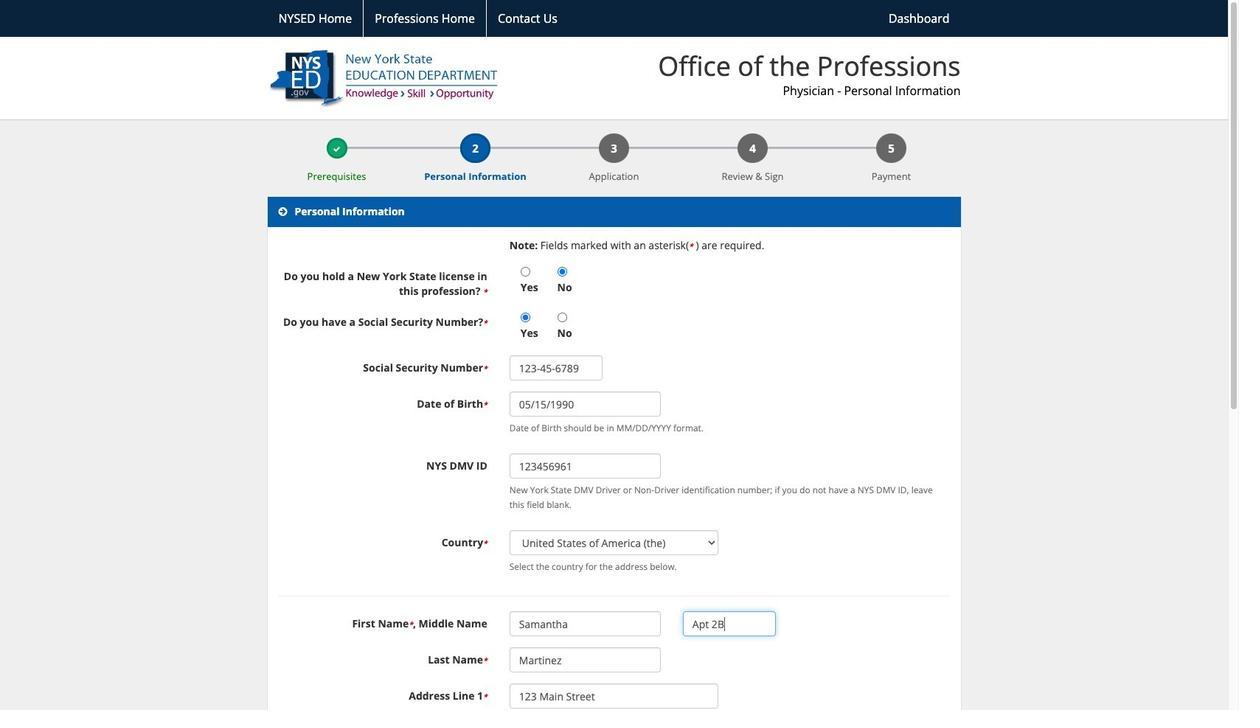 Task type: locate. For each thing, give the bounding box(es) containing it.
ID text field
[[510, 454, 661, 479]]

None radio
[[521, 267, 530, 277], [557, 267, 567, 277], [521, 313, 530, 323], [557, 313, 567, 323], [521, 267, 530, 277], [557, 267, 567, 277], [521, 313, 530, 323], [557, 313, 567, 323]]

check image
[[333, 145, 340, 152]]

Middle Name text field
[[683, 612, 776, 637]]

None text field
[[510, 356, 603, 381]]

First Name text field
[[510, 612, 661, 637]]



Task type: vqa. For each thing, say whether or not it's contained in the screenshot.
check image
yes



Task type: describe. For each thing, give the bounding box(es) containing it.
Address Line 1 text field
[[510, 684, 719, 709]]

MM/DD/YYYY text field
[[510, 392, 661, 417]]

Last Name text field
[[510, 648, 661, 673]]

arrow circle right image
[[278, 207, 287, 217]]



